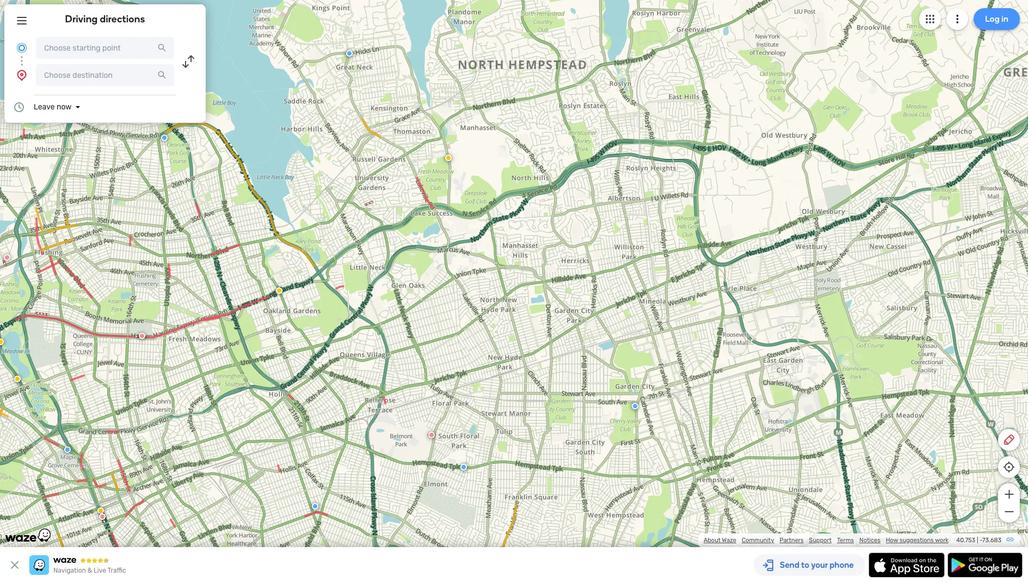 Task type: describe. For each thing, give the bounding box(es) containing it.
0 vertical spatial hazard image
[[276, 288, 283, 294]]

0 horizontal spatial road closed image
[[4, 254, 10, 261]]

1 vertical spatial hazard image
[[14, 376, 21, 382]]

now
[[57, 102, 72, 112]]

how
[[887, 537, 899, 544]]

driving
[[65, 13, 98, 25]]

live
[[94, 567, 106, 575]]

work
[[936, 537, 949, 544]]

x image
[[8, 559, 21, 572]]

Choose destination text field
[[36, 64, 174, 86]]

community
[[742, 537, 775, 544]]

how suggestions work link
[[887, 537, 949, 544]]

2 vertical spatial hazard image
[[97, 508, 104, 514]]

pencil image
[[1003, 434, 1016, 447]]

about waze community partners support terms notices how suggestions work
[[704, 537, 949, 544]]

notices link
[[860, 537, 881, 544]]

suggestions
[[900, 537, 935, 544]]

-
[[981, 537, 983, 544]]

navigation
[[53, 567, 86, 575]]

1 vertical spatial road closed image
[[99, 514, 106, 520]]

73.683
[[983, 537, 1002, 544]]

0 horizontal spatial hazard image
[[0, 339, 4, 345]]

0 horizontal spatial police image
[[64, 447, 71, 453]]

traffic
[[108, 567, 126, 575]]

40.753
[[957, 537, 976, 544]]

terms link
[[838, 537, 855, 544]]

1 vertical spatial police image
[[632, 403, 639, 410]]

notices
[[860, 537, 881, 544]]

support
[[810, 537, 832, 544]]

0 vertical spatial police image
[[346, 50, 353, 57]]



Task type: locate. For each thing, give the bounding box(es) containing it.
zoom out image
[[1003, 505, 1017, 519]]

support link
[[810, 537, 832, 544]]

about
[[704, 537, 721, 544]]

1 vertical spatial road closed image
[[139, 333, 145, 339]]

hazard image
[[276, 288, 283, 294], [14, 376, 21, 382]]

driving directions
[[65, 13, 145, 25]]

1 horizontal spatial police image
[[312, 503, 319, 510]]

2 horizontal spatial police image
[[632, 403, 639, 410]]

hazard image
[[446, 155, 452, 161], [0, 339, 4, 345], [97, 508, 104, 514]]

1 horizontal spatial road closed image
[[429, 432, 435, 438]]

link image
[[1007, 535, 1015, 544]]

current location image
[[15, 41, 28, 54]]

Choose starting point text field
[[36, 37, 174, 59]]

2 vertical spatial police image
[[312, 503, 319, 510]]

partners
[[780, 537, 804, 544]]

directions
[[100, 13, 145, 25]]

0 vertical spatial police image
[[161, 135, 168, 141]]

1 vertical spatial hazard image
[[0, 339, 4, 345]]

0 vertical spatial hazard image
[[446, 155, 452, 161]]

|
[[978, 537, 979, 544]]

community link
[[742, 537, 775, 544]]

police image
[[346, 50, 353, 57], [64, 447, 71, 453], [312, 503, 319, 510]]

about waze link
[[704, 537, 737, 544]]

1 horizontal spatial hazard image
[[276, 288, 283, 294]]

1 horizontal spatial police image
[[461, 464, 467, 471]]

0 horizontal spatial road closed image
[[99, 514, 106, 520]]

0 vertical spatial road closed image
[[4, 254, 10, 261]]

terms
[[838, 537, 855, 544]]

waze
[[723, 537, 737, 544]]

&
[[88, 567, 92, 575]]

1 horizontal spatial road closed image
[[139, 333, 145, 339]]

partners link
[[780, 537, 804, 544]]

road closed image
[[429, 432, 435, 438], [99, 514, 106, 520]]

2 horizontal spatial police image
[[346, 50, 353, 57]]

2 vertical spatial police image
[[461, 464, 467, 471]]

leave now
[[34, 102, 72, 112]]

40.753 | -73.683
[[957, 537, 1002, 544]]

road closed image
[[4, 254, 10, 261], [139, 333, 145, 339]]

location image
[[15, 69, 28, 82]]

1 vertical spatial police image
[[64, 447, 71, 453]]

police image
[[161, 135, 168, 141], [632, 403, 639, 410], [461, 464, 467, 471]]

leave
[[34, 102, 55, 112]]

navigation & live traffic
[[53, 567, 126, 575]]

0 vertical spatial road closed image
[[429, 432, 435, 438]]

2 horizontal spatial hazard image
[[446, 155, 452, 161]]

0 horizontal spatial police image
[[161, 135, 168, 141]]

zoom in image
[[1003, 488, 1017, 501]]

1 horizontal spatial hazard image
[[97, 508, 104, 514]]

0 horizontal spatial hazard image
[[14, 376, 21, 382]]

clock image
[[13, 101, 26, 114]]



Task type: vqa. For each thing, say whether or not it's contained in the screenshot.
Support
yes



